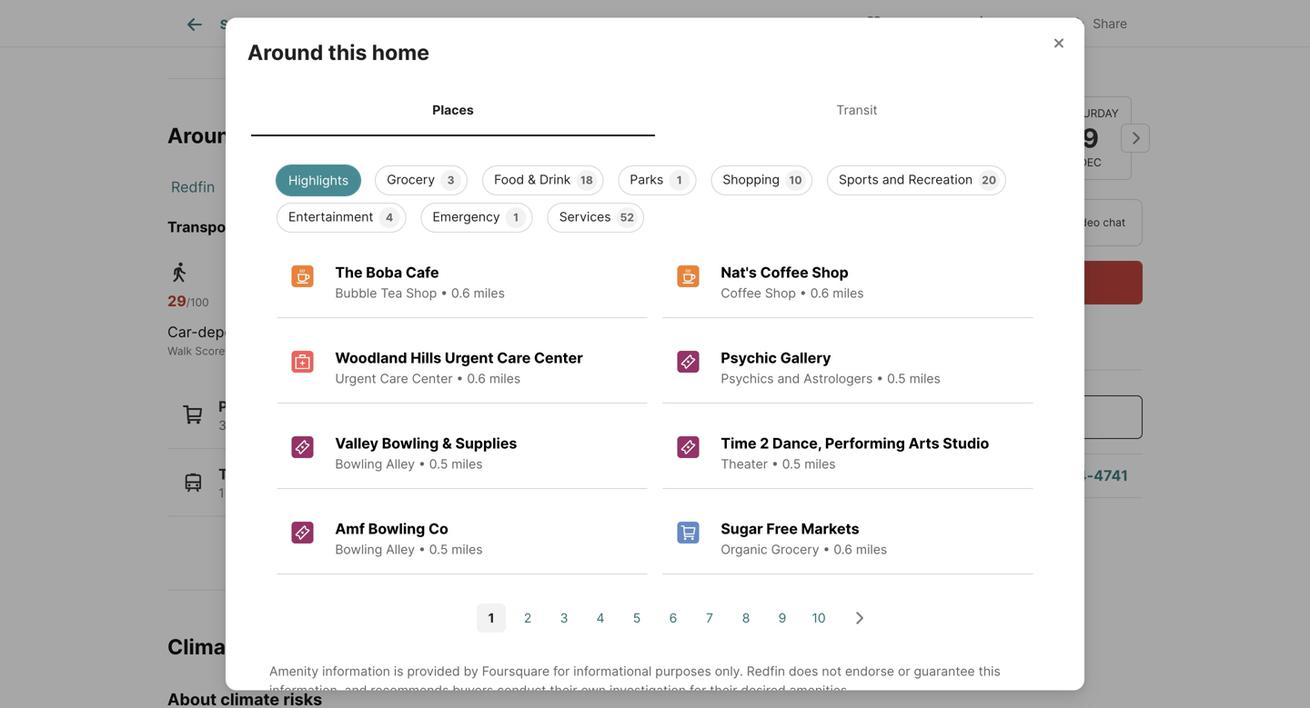 Task type: describe. For each thing, give the bounding box(es) containing it.
amenity information is provided by foursquare for informational purposes only. redfin does not endorse or guarantee this information, and recommends buyers conduct their own investigation for their desired amenities.
[[269, 664, 1001, 699]]

dance,
[[773, 435, 822, 453]]

3 button
[[550, 604, 579, 633]]

34 /100
[[328, 292, 370, 310]]

1 horizontal spatial center
[[534, 349, 583, 367]]

1 right parks
[[677, 174, 682, 187]]

20
[[982, 174, 997, 187]]

sugar
[[721, 521, 763, 538]]

does
[[789, 664, 819, 680]]

boba
[[366, 264, 402, 282]]

1 vertical spatial urgent
[[335, 371, 376, 387]]

1 inside places 3 groceries, 17 restaurants, 1 park
[[386, 418, 392, 433]]

this left with
[[884, 314, 903, 327]]

bowling down amf
[[335, 542, 382, 558]]

near
[[277, 218, 310, 236]]

& inside valley bowling & supplies bowling alley • 0.5 miles
[[442, 435, 452, 453]]

home inside "element"
[[372, 40, 430, 65]]

2 horizontal spatial shop
[[812, 264, 849, 282]]

0 vertical spatial for
[[553, 664, 570, 680]]

cavalier
[[363, 218, 422, 236]]

9 inside saturday 9 dec
[[1082, 122, 1099, 154]]

this inside amenity information is provided by foursquare for informational purposes only. redfin does not endorse or guarantee this information, and recommends buyers conduct their own investigation for their desired amenities.
[[979, 664, 1001, 680]]

theater
[[721, 457, 768, 472]]

bowling left the co
[[368, 521, 425, 538]]

1 down woodland hills link
[[514, 211, 519, 224]]

sports and recreation 20
[[839, 172, 997, 187]]

0.5 inside valley bowling & supplies bowling alley • 0.5 miles
[[429, 457, 448, 472]]

overview tab
[[280, 3, 369, 46]]

the
[[335, 264, 363, 282]]

investigation
[[610, 683, 686, 699]]

transit for transit score ®
[[328, 345, 363, 358]]

and inside list box
[[883, 172, 905, 187]]

• inside psychic gallery psychics and astrologers • 0.5 miles
[[877, 371, 884, 387]]

redfin inside amenity information is provided by foursquare for informational purposes only. redfin does not endorse or guarantee this information, and recommends buyers conduct their own investigation for their desired amenities.
[[747, 664, 785, 680]]

& for sale
[[543, 17, 551, 32]]

psychic gallery psychics and astrologers • 0.5 miles
[[721, 349, 941, 387]]

• inside amf bowling co bowling alley • 0.5 miles
[[419, 542, 426, 558]]

150,
[[219, 486, 243, 501]]

grocery inside sugar free markets organic grocery • 0.6 miles
[[771, 542, 820, 558]]

valley bowling & supplies bowling alley • 0.5 miles
[[335, 435, 517, 472]]

walk
[[168, 345, 192, 358]]

6 button
[[659, 604, 688, 633]]

conduct
[[497, 683, 546, 699]]

• inside the boba cafe bubble tea shop • 0.6 miles
[[441, 286, 448, 301]]

1 vertical spatial around this home
[[167, 123, 349, 148]]

161,
[[247, 486, 270, 501]]

1 vertical spatial for
[[690, 683, 707, 699]]

bike
[[470, 345, 492, 358]]

desired
[[741, 683, 786, 699]]

miles inside the 'nat's coffee shop coffee shop • 0.6 miles'
[[833, 286, 864, 301]]

0.6 inside the boba cafe bubble tea shop • 0.6 miles
[[451, 286, 470, 301]]

nat's coffee shop coffee shop • 0.6 miles
[[721, 264, 864, 301]]

(626)
[[1016, 467, 1056, 485]]

2 their from the left
[[710, 683, 738, 699]]

with
[[938, 314, 960, 327]]

miles inside psychic gallery psychics and astrologers • 0.5 miles
[[910, 371, 941, 387]]

information
[[322, 664, 390, 680]]

2 dec from the left
[[990, 156, 1012, 169]]

time
[[721, 435, 757, 453]]

climate for climate
[[733, 17, 779, 32]]

1 button
[[477, 604, 506, 633]]

services 52
[[559, 209, 634, 225]]

• inside valley bowling & supplies bowling alley • 0.5 miles
[[419, 457, 426, 472]]

provided
[[407, 664, 460, 680]]

bowling down valley
[[335, 457, 382, 472]]

7
[[706, 611, 713, 627]]

free
[[767, 521, 798, 538]]

bubble
[[335, 286, 377, 301]]

endorse
[[846, 664, 895, 680]]

transit 150, 161, 162, 169
[[219, 466, 324, 501]]

miles inside sugar free markets organic grocery • 0.6 miles
[[856, 542, 888, 558]]

schools
[[651, 17, 701, 32]]

4741
[[1094, 467, 1129, 485]]

transit for transit 150, 161, 162, 169
[[219, 466, 269, 484]]

or
[[898, 664, 911, 680]]

hills for woodland hills urgent care center urgent care center • 0.6 miles
[[411, 349, 442, 367]]

woodland hills urgent care center urgent care center • 0.6 miles
[[335, 349, 583, 387]]

via
[[1054, 216, 1069, 229]]

property
[[385, 17, 438, 32]]

astrologers
[[804, 371, 873, 387]]

chat
[[1103, 216, 1126, 229]]

search
[[220, 17, 264, 32]]

17
[[294, 418, 307, 433]]

psychics
[[721, 371, 774, 387]]

0.5 inside time 2 dance, performing arts studio theater • 0.5 miles
[[782, 457, 801, 472]]

0.5 inside psychic gallery psychics and astrologers • 0.5 miles
[[887, 371, 906, 387]]

places for places
[[433, 102, 474, 118]]

purposes
[[656, 664, 712, 680]]

by
[[464, 664, 479, 680]]

tour via video chat list box
[[858, 199, 1143, 247]]

entertainment
[[289, 209, 374, 225]]

saturday 9 dec
[[1062, 107, 1119, 169]]

5
[[633, 611, 641, 627]]

recommends
[[371, 683, 449, 699]]

dependent
[[198, 323, 273, 341]]

1 vertical spatial around
[[167, 123, 243, 148]]

2 inside time 2 dance, performing arts studio theater • 0.5 miles
[[760, 435, 769, 453]]

food & drink
[[494, 172, 571, 187]]

agent.
[[1009, 314, 1041, 327]]

is
[[394, 664, 404, 680]]

climate tab
[[717, 3, 795, 46]]

® for transit score ®
[[396, 345, 403, 358]]

amf
[[335, 521, 365, 538]]

amenity
[[269, 664, 319, 680]]

informational
[[574, 664, 652, 680]]

foursquare
[[482, 664, 550, 680]]

and inside psychic gallery psychics and astrologers • 0.5 miles
[[778, 371, 800, 387]]

angeles
[[367, 178, 422, 196]]

woodland hills link
[[451, 178, 553, 196]]

1 vertical spatial care
[[380, 371, 408, 387]]

bike score ®
[[470, 345, 532, 358]]

0 horizontal spatial center
[[412, 371, 453, 387]]

• inside woodland hills urgent care center urgent care center • 0.6 miles
[[456, 371, 464, 387]]

food
[[494, 172, 524, 187]]

places 3 groceries, 17 restaurants, 1 park
[[219, 398, 422, 433]]

climate risks
[[167, 635, 301, 660]]

studio
[[943, 435, 990, 453]]

parks
[[630, 172, 664, 187]]

not
[[822, 664, 842, 680]]

schools tab
[[634, 3, 717, 46]]

0.6 inside woodland hills urgent care center urgent care center • 0.6 miles
[[467, 371, 486, 387]]

0.5 inside amf bowling co bowling alley • 0.5 miles
[[429, 542, 448, 558]]

10 button
[[805, 604, 834, 633]]

los angeles link
[[338, 178, 422, 196]]

9 for 9
[[779, 611, 787, 627]]

share
[[1093, 16, 1128, 31]]

history
[[577, 17, 618, 32]]

• inside time 2 dance, performing arts studio theater • 0.5 miles
[[772, 457, 779, 472]]

risks
[[251, 635, 301, 660]]

0 vertical spatial urgent
[[445, 349, 494, 367]]

8 button
[[732, 604, 761, 633]]

dec inside saturday 9 dec
[[1080, 156, 1102, 169]]

los angeles
[[338, 178, 422, 196]]

2 horizontal spatial home
[[906, 314, 935, 327]]



Task type: vqa. For each thing, say whether or not it's contained in the screenshot.


Task type: locate. For each thing, give the bounding box(es) containing it.
0.6 up gallery
[[811, 286, 829, 301]]

1 horizontal spatial score
[[366, 345, 396, 358]]

1 vertical spatial redfin
[[973, 314, 1006, 327]]

redfin up transportation
[[171, 178, 215, 196]]

dec down saturday
[[1080, 156, 1102, 169]]

and right "sports"
[[883, 172, 905, 187]]

0 vertical spatial places
[[433, 102, 474, 118]]

a
[[963, 314, 969, 327]]

miles up psychic gallery psychics and astrologers • 0.5 miles on the right of page
[[833, 286, 864, 301]]

tour via video chat
[[1028, 216, 1126, 229]]

miles down markets
[[856, 542, 888, 558]]

list box inside the around this home dialog
[[262, 158, 1048, 233]]

(626) 784-4741 link
[[1016, 467, 1129, 485]]

around this home dialog
[[226, 18, 1085, 709]]

and inside amenity information is provided by foursquare for informational purposes only. redfin does not endorse or guarantee this information, and recommends buyers conduct their own investigation for their desired amenities.
[[345, 683, 367, 699]]

car-dependent walk score ®
[[168, 323, 273, 358]]

2 button
[[513, 604, 542, 633]]

california
[[244, 178, 309, 196]]

& left tax
[[543, 17, 551, 32]]

tour left via
[[1028, 216, 1051, 229]]

2 vertical spatial 3
[[560, 611, 568, 627]]

tax
[[555, 17, 573, 32]]

2 horizontal spatial ®
[[524, 345, 532, 358]]

the boba cafe bubble tea shop • 0.6 miles
[[335, 264, 505, 301]]

3 dec from the left
[[1080, 156, 1102, 169]]

29
[[168, 292, 186, 310]]

0 vertical spatial coffee
[[761, 264, 809, 282]]

transit inside transit 150, 161, 162, 169
[[219, 466, 269, 484]]

redfin right a
[[973, 314, 1006, 327]]

2 horizontal spatial dec
[[1080, 156, 1102, 169]]

& right "food"
[[528, 172, 536, 187]]

/100 down the
[[347, 296, 370, 309]]

los
[[338, 178, 363, 196]]

3 up emergency
[[447, 174, 455, 187]]

coffee right nat's
[[761, 264, 809, 282]]

0 vertical spatial around this home
[[248, 40, 430, 65]]

details
[[441, 17, 481, 32]]

2 horizontal spatial score
[[495, 345, 524, 358]]

bowling
[[382, 435, 439, 453], [335, 457, 382, 472], [368, 521, 425, 538], [335, 542, 382, 558]]

miles
[[474, 286, 505, 301], [833, 286, 864, 301], [490, 371, 521, 387], [910, 371, 941, 387], [452, 457, 483, 472], [805, 457, 836, 472], [452, 542, 483, 558], [856, 542, 888, 558]]

0 horizontal spatial tour
[[858, 314, 881, 327]]

miles up bike
[[474, 286, 505, 301]]

1 horizontal spatial dec button
[[959, 96, 1042, 180]]

grocery
[[387, 172, 435, 187], [771, 542, 820, 558]]

3 inside places 3 groceries, 17 restaurants, 1 park
[[219, 418, 227, 433]]

1 left 2 button
[[488, 611, 495, 627]]

® inside car-dependent walk score ®
[[225, 345, 232, 358]]

0 horizontal spatial 9
[[470, 292, 479, 310]]

1 vertical spatial coffee
[[721, 286, 762, 301]]

0 horizontal spatial climate
[[167, 635, 246, 660]]

10 right shopping
[[789, 174, 802, 187]]

2 inside button
[[524, 611, 532, 627]]

0 horizontal spatial redfin
[[171, 178, 215, 196]]

1 horizontal spatial urgent
[[445, 349, 494, 367]]

0 vertical spatial care
[[497, 349, 531, 367]]

9 down saturday
[[1082, 122, 1099, 154]]

their left own
[[550, 683, 578, 699]]

1 horizontal spatial hills
[[524, 178, 553, 196]]

tour for tour via video chat
[[1028, 216, 1051, 229]]

10 inside 10 "button"
[[812, 611, 826, 627]]

2 horizontal spatial 3
[[560, 611, 568, 627]]

this down the overview
[[328, 40, 367, 65]]

9 inside button
[[779, 611, 787, 627]]

18
[[581, 174, 593, 187]]

0 vertical spatial alley
[[386, 457, 415, 472]]

3 ® from the left
[[524, 345, 532, 358]]

0 horizontal spatial dec
[[899, 156, 922, 169]]

woodland for woodland hills urgent care center urgent care center • 0.6 miles
[[335, 349, 407, 367]]

1 vertical spatial 2
[[524, 611, 532, 627]]

4 inside list box
[[386, 211, 393, 224]]

tour for tour this home with a redfin agent.
[[858, 314, 881, 327]]

0.6 inside the 'nat's coffee shop coffee shop • 0.6 miles'
[[811, 286, 829, 301]]

& for food
[[528, 172, 536, 187]]

&
[[543, 17, 551, 32], [528, 172, 536, 187], [442, 435, 452, 453]]

784-
[[1059, 467, 1094, 485]]

woodland for woodland hills
[[451, 178, 520, 196]]

miles down bike score ® in the left of the page
[[490, 371, 521, 387]]

1 horizontal spatial shop
[[765, 286, 796, 301]]

/100 up bike score ® in the left of the page
[[479, 296, 502, 309]]

7 button
[[695, 604, 724, 633]]

1 horizontal spatial woodland
[[451, 178, 520, 196]]

list box containing grocery
[[262, 158, 1048, 233]]

own
[[581, 683, 606, 699]]

2 vertical spatial redfin
[[747, 664, 785, 680]]

dec up 20
[[990, 156, 1012, 169]]

miles inside amf bowling co bowling alley • 0.5 miles
[[452, 542, 483, 558]]

organic
[[721, 542, 768, 558]]

0.5 up the co
[[429, 457, 448, 472]]

3 score from the left
[[495, 345, 524, 358]]

woodland inside woodland hills urgent care center urgent care center • 0.6 miles
[[335, 349, 407, 367]]

& left supplies
[[442, 435, 452, 453]]

score down tea on the top of page
[[366, 345, 396, 358]]

alley inside valley bowling & supplies bowling alley • 0.5 miles
[[386, 457, 415, 472]]

transit up "sports"
[[837, 102, 878, 118]]

1 ® from the left
[[225, 345, 232, 358]]

miles inside woodland hills urgent care center urgent care center • 0.6 miles
[[490, 371, 521, 387]]

bowling down park
[[382, 435, 439, 453]]

2 left 3 "button"
[[524, 611, 532, 627]]

0.5 down dance,
[[782, 457, 801, 472]]

1 horizontal spatial for
[[690, 683, 707, 699]]

9 up bike
[[470, 292, 479, 310]]

Dec button
[[869, 95, 952, 181], [959, 96, 1042, 180]]

around down the overview
[[248, 40, 323, 65]]

1 horizontal spatial &
[[528, 172, 536, 187]]

0.5 down the co
[[429, 542, 448, 558]]

2 score from the left
[[366, 345, 396, 358]]

around this home
[[248, 40, 430, 65], [167, 123, 349, 148]]

transit down 34 /100
[[328, 345, 363, 358]]

2 vertical spatial transit
[[219, 466, 269, 484]]

10
[[789, 174, 802, 187], [812, 611, 826, 627]]

162,
[[273, 486, 299, 501]]

1 horizontal spatial redfin
[[747, 664, 785, 680]]

2 vertical spatial 9
[[779, 611, 787, 627]]

4 down angeles
[[386, 211, 393, 224]]

home left with
[[906, 314, 935, 327]]

0 vertical spatial tab list
[[167, 0, 809, 46]]

their down only.
[[710, 683, 738, 699]]

0 horizontal spatial /100
[[186, 296, 209, 309]]

1 horizontal spatial dec
[[990, 156, 1012, 169]]

0.6 down bike
[[467, 371, 486, 387]]

tab list
[[167, 0, 809, 46], [248, 84, 1063, 136]]

® down dependent
[[225, 345, 232, 358]]

miles down supplies
[[452, 457, 483, 472]]

transportation near 22666 cavalier st
[[167, 218, 440, 236]]

alley
[[386, 457, 415, 472], [386, 542, 415, 558]]

coffee down nat's
[[721, 286, 762, 301]]

1 horizontal spatial 10
[[812, 611, 826, 627]]

2 /100 from the left
[[347, 296, 370, 309]]

favorite button
[[850, 4, 954, 41]]

0 vertical spatial transit
[[837, 102, 878, 118]]

hills inside woodland hills urgent care center urgent care center • 0.6 miles
[[411, 349, 442, 367]]

®
[[225, 345, 232, 358], [396, 345, 403, 358], [524, 345, 532, 358]]

around this home up california
[[167, 123, 349, 148]]

and down gallery
[[778, 371, 800, 387]]

recreation
[[909, 172, 973, 187]]

for down 'purposes'
[[690, 683, 707, 699]]

tea
[[381, 286, 403, 301]]

supplies
[[455, 435, 517, 453]]

/100 inside 9 /100
[[479, 296, 502, 309]]

1 vertical spatial 4
[[597, 611, 605, 627]]

score right walk
[[195, 345, 225, 358]]

option
[[858, 199, 991, 247]]

none button containing 9
[[1049, 96, 1132, 180]]

0 horizontal spatial their
[[550, 683, 578, 699]]

3 inside list box
[[447, 174, 455, 187]]

score for bike score ®
[[495, 345, 524, 358]]

& inside tab
[[543, 17, 551, 32]]

transit tab
[[655, 88, 1059, 133]]

0 horizontal spatial care
[[380, 371, 408, 387]]

34
[[328, 292, 347, 310]]

0.6 down markets
[[834, 542, 853, 558]]

climate right 'schools' tab
[[733, 17, 779, 32]]

miles inside time 2 dance, performing arts studio theater • 0.5 miles
[[805, 457, 836, 472]]

around up redfin link
[[167, 123, 243, 148]]

miles down dance,
[[805, 457, 836, 472]]

1 alley from the top
[[386, 457, 415, 472]]

hills for woodland hills
[[524, 178, 553, 196]]

markets
[[801, 521, 860, 538]]

52
[[620, 211, 634, 224]]

2 vertical spatial home
[[906, 314, 935, 327]]

9 button
[[768, 604, 797, 633]]

saturday
[[1062, 107, 1119, 120]]

4 inside button
[[597, 611, 605, 627]]

0 vertical spatial home
[[372, 40, 430, 65]]

tour up psychic gallery psychics and astrologers • 0.5 miles on the right of page
[[858, 314, 881, 327]]

climate inside climate tab
[[733, 17, 779, 32]]

2
[[760, 435, 769, 453], [524, 611, 532, 627]]

0 horizontal spatial shop
[[406, 286, 437, 301]]

score inside car-dependent walk score ®
[[195, 345, 225, 358]]

care down transit score ®
[[380, 371, 408, 387]]

/100 for 9
[[479, 296, 502, 309]]

2 horizontal spatial redfin
[[973, 314, 1006, 327]]

1 vertical spatial climate
[[167, 635, 246, 660]]

1 horizontal spatial 3
[[447, 174, 455, 187]]

3 left groceries,
[[219, 418, 227, 433]]

around inside "element"
[[248, 40, 323, 65]]

search link
[[184, 14, 264, 35]]

hide button
[[961, 4, 1045, 41]]

this inside "element"
[[328, 40, 367, 65]]

tab list containing search
[[167, 0, 809, 46]]

list box
[[262, 158, 1048, 233]]

1 horizontal spatial climate
[[733, 17, 779, 32]]

1 vertical spatial woodland
[[335, 349, 407, 367]]

amenities.
[[790, 683, 851, 699]]

psychic
[[721, 349, 777, 367]]

1 vertical spatial transit
[[328, 345, 363, 358]]

0 horizontal spatial score
[[195, 345, 225, 358]]

® for bike score ®
[[524, 345, 532, 358]]

1 vertical spatial center
[[412, 371, 453, 387]]

1 vertical spatial 3
[[219, 418, 227, 433]]

1 horizontal spatial 4
[[597, 611, 605, 627]]

0 horizontal spatial 10
[[789, 174, 802, 187]]

2 horizontal spatial &
[[543, 17, 551, 32]]

2 vertical spatial &
[[442, 435, 452, 453]]

dec button up tour via video chat list box
[[959, 96, 1042, 180]]

3 /100 from the left
[[479, 296, 502, 309]]

/100 up 'car-' at the top left of the page
[[186, 296, 209, 309]]

shop
[[812, 264, 849, 282], [406, 286, 437, 301], [765, 286, 796, 301]]

grocery up the cavalier
[[387, 172, 435, 187]]

0 vertical spatial 9
[[1082, 122, 1099, 154]]

dec up sports and recreation 20
[[899, 156, 922, 169]]

2 horizontal spatial and
[[883, 172, 905, 187]]

center up park
[[412, 371, 453, 387]]

for right foursquare
[[553, 664, 570, 680]]

/100 for 29
[[186, 296, 209, 309]]

tour inside list box
[[1028, 216, 1051, 229]]

grocery down free
[[771, 542, 820, 558]]

0 vertical spatial hills
[[524, 178, 553, 196]]

information,
[[269, 683, 341, 699]]

valley
[[335, 435, 379, 453]]

2 ® from the left
[[396, 345, 403, 358]]

None button
[[1049, 96, 1132, 180]]

10 right 9 button
[[812, 611, 826, 627]]

0 vertical spatial grocery
[[387, 172, 435, 187]]

places down details
[[433, 102, 474, 118]]

places inside tab
[[433, 102, 474, 118]]

10 inside list box
[[789, 174, 802, 187]]

1 horizontal spatial tour
[[1028, 216, 1051, 229]]

1
[[677, 174, 682, 187], [514, 211, 519, 224], [386, 418, 392, 433], [488, 611, 495, 627]]

home up highlights
[[292, 123, 349, 148]]

0 horizontal spatial grocery
[[387, 172, 435, 187]]

home down property
[[372, 40, 430, 65]]

0 vertical spatial 2
[[760, 435, 769, 453]]

• inside sugar free markets organic grocery • 0.6 miles
[[823, 542, 830, 558]]

1 horizontal spatial places
[[433, 102, 474, 118]]

video
[[1072, 216, 1100, 229]]

9 right 8 button
[[779, 611, 787, 627]]

climate
[[733, 17, 779, 32], [167, 635, 246, 660]]

sale & tax history
[[514, 17, 618, 32]]

tab list containing places
[[248, 84, 1063, 136]]

0 vertical spatial 10
[[789, 174, 802, 187]]

restaurants,
[[310, 418, 382, 433]]

only.
[[715, 664, 743, 680]]

0 horizontal spatial home
[[292, 123, 349, 148]]

california link
[[244, 178, 309, 196]]

center right bike score ® in the left of the page
[[534, 349, 583, 367]]

0 horizontal spatial 3
[[219, 418, 227, 433]]

1 vertical spatial hills
[[411, 349, 442, 367]]

1 vertical spatial 10
[[812, 611, 826, 627]]

dec
[[899, 156, 922, 169], [990, 156, 1012, 169], [1080, 156, 1102, 169]]

1 score from the left
[[195, 345, 225, 358]]

places for places 3 groceries, 17 restaurants, 1 park
[[219, 398, 266, 416]]

1 horizontal spatial transit
[[328, 345, 363, 358]]

1 their from the left
[[550, 683, 578, 699]]

shop inside the boba cafe bubble tea shop • 0.6 miles
[[406, 286, 437, 301]]

29 /100
[[168, 292, 209, 310]]

1 vertical spatial and
[[778, 371, 800, 387]]

hide
[[1002, 16, 1030, 31]]

places up groceries,
[[219, 398, 266, 416]]

/100 inside 29 /100
[[186, 296, 209, 309]]

® right bike
[[524, 345, 532, 358]]

0 horizontal spatial &
[[442, 435, 452, 453]]

park
[[395, 418, 422, 433]]

score for transit score ®
[[366, 345, 396, 358]]

3 left 4 button
[[560, 611, 568, 627]]

0 horizontal spatial ®
[[225, 345, 232, 358]]

0 horizontal spatial places
[[219, 398, 266, 416]]

redfin link
[[171, 178, 215, 196]]

sale & tax history tab
[[497, 3, 634, 46]]

4 left 5
[[597, 611, 605, 627]]

0 vertical spatial climate
[[733, 17, 779, 32]]

8
[[742, 611, 750, 627]]

urgent down transit score ®
[[335, 371, 376, 387]]

1 left park
[[386, 418, 392, 433]]

transit for transit
[[837, 102, 878, 118]]

urgent down 9 /100
[[445, 349, 494, 367]]

transit up 150,
[[219, 466, 269, 484]]

1 inside button
[[488, 611, 495, 627]]

• inside the 'nat's coffee shop coffee shop • 0.6 miles'
[[800, 286, 807, 301]]

0.6 inside sugar free markets organic grocery • 0.6 miles
[[834, 542, 853, 558]]

hills
[[524, 178, 553, 196], [411, 349, 442, 367]]

0 horizontal spatial transit
[[219, 466, 269, 484]]

5 button
[[623, 604, 652, 633]]

and down information
[[345, 683, 367, 699]]

services
[[559, 209, 611, 225]]

around this home element
[[248, 18, 451, 66]]

transit inside 'tab'
[[837, 102, 878, 118]]

1 vertical spatial alley
[[386, 542, 415, 558]]

0 vertical spatial tour
[[1028, 216, 1051, 229]]

0 vertical spatial around
[[248, 40, 323, 65]]

tour
[[1028, 216, 1051, 229], [858, 314, 881, 327]]

sale
[[514, 17, 539, 32]]

0 horizontal spatial and
[[345, 683, 367, 699]]

/100 inside 34 /100
[[347, 296, 370, 309]]

redfin up desired
[[747, 664, 785, 680]]

care right bike
[[497, 349, 531, 367]]

3 inside "button"
[[560, 611, 568, 627]]

1 vertical spatial grocery
[[771, 542, 820, 558]]

1 horizontal spatial around
[[248, 40, 323, 65]]

climate for climate risks
[[167, 635, 246, 660]]

2 alley from the top
[[386, 542, 415, 558]]

property details tab
[[369, 3, 497, 46]]

0 horizontal spatial around
[[167, 123, 243, 148]]

1 dec from the left
[[899, 156, 922, 169]]

1 horizontal spatial and
[[778, 371, 800, 387]]

0 horizontal spatial 2
[[524, 611, 532, 627]]

places tab
[[251, 88, 655, 133]]

dec button left 20
[[869, 95, 952, 181]]

miles inside valley bowling & supplies bowling alley • 0.5 miles
[[452, 457, 483, 472]]

woodland up emergency
[[451, 178, 520, 196]]

places inside places 3 groceries, 17 restaurants, 1 park
[[219, 398, 266, 416]]

2 right time
[[760, 435, 769, 453]]

highlights
[[289, 173, 349, 188]]

miles down with
[[910, 371, 941, 387]]

woodland down 34 /100
[[335, 349, 407, 367]]

around this home down the overview
[[248, 40, 430, 65]]

around
[[248, 40, 323, 65], [167, 123, 243, 148]]

around this home inside around this home "element"
[[248, 40, 430, 65]]

® down tea on the top of page
[[396, 345, 403, 358]]

climate left the risks
[[167, 635, 246, 660]]

0.6 up bike
[[451, 286, 470, 301]]

alley inside amf bowling co bowling alley • 0.5 miles
[[386, 542, 415, 558]]

buyers
[[453, 683, 494, 699]]

1 /100 from the left
[[186, 296, 209, 309]]

this right guarantee
[[979, 664, 1001, 680]]

/100 for 34
[[347, 296, 370, 309]]

miles inside the boba cafe bubble tea shop • 0.6 miles
[[474, 286, 505, 301]]

9 for 9 /100
[[470, 292, 479, 310]]

0 horizontal spatial dec button
[[869, 95, 952, 181]]

tab list inside the around this home dialog
[[248, 84, 1063, 136]]

1 horizontal spatial ®
[[396, 345, 403, 358]]

0 vertical spatial redfin
[[171, 178, 215, 196]]

0 vertical spatial woodland
[[451, 178, 520, 196]]

score right bike
[[495, 345, 524, 358]]

4 button
[[586, 604, 615, 633]]

miles up 1 button
[[452, 542, 483, 558]]

0 horizontal spatial for
[[553, 664, 570, 680]]

1 horizontal spatial care
[[497, 349, 531, 367]]

0 vertical spatial 3
[[447, 174, 455, 187]]

0 vertical spatial and
[[883, 172, 905, 187]]

this up california
[[248, 123, 287, 148]]

nat's
[[721, 264, 757, 282]]

2 horizontal spatial /100
[[479, 296, 502, 309]]

next image
[[1121, 124, 1150, 153]]

0 horizontal spatial hills
[[411, 349, 442, 367]]

0.6
[[451, 286, 470, 301], [811, 286, 829, 301], [467, 371, 486, 387], [834, 542, 853, 558]]

•
[[441, 286, 448, 301], [800, 286, 807, 301], [456, 371, 464, 387], [877, 371, 884, 387], [419, 457, 426, 472], [772, 457, 779, 472], [419, 542, 426, 558], [823, 542, 830, 558]]

(626) 784-4741
[[1016, 467, 1129, 485]]

0.5 right astrologers
[[887, 371, 906, 387]]

1 horizontal spatial their
[[710, 683, 738, 699]]



